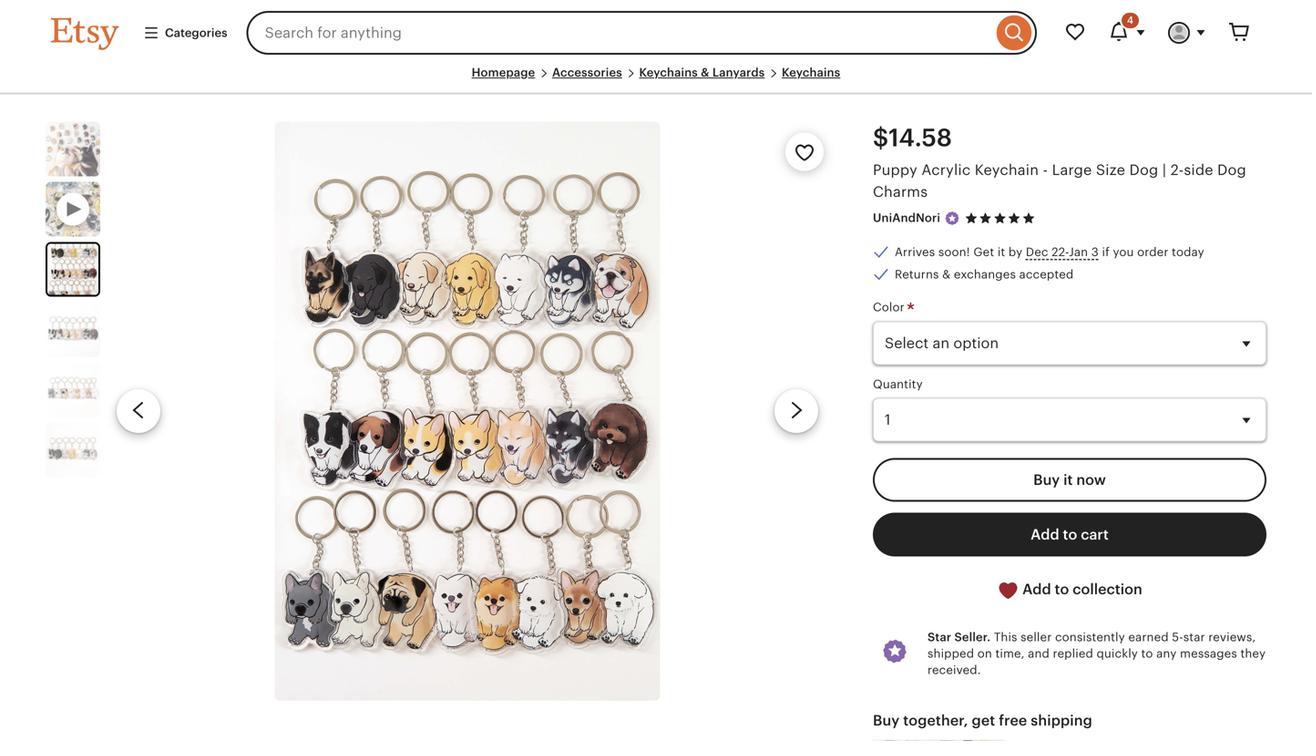 Task type: locate. For each thing, give the bounding box(es) containing it.
1 horizontal spatial dog
[[1218, 162, 1247, 178]]

add
[[1031, 526, 1060, 543], [1023, 581, 1052, 597]]

together,
[[903, 712, 969, 729]]

dog left |
[[1130, 162, 1159, 178]]

1 vertical spatial buy
[[873, 712, 900, 729]]

you
[[1113, 245, 1134, 259]]

it left by
[[998, 245, 1006, 259]]

shipping
[[1031, 712, 1093, 729]]

1 vertical spatial to
[[1055, 581, 1069, 597]]

1 vertical spatial &
[[943, 267, 951, 281]]

0 horizontal spatial dog
[[1130, 162, 1159, 178]]

$14.58
[[873, 124, 953, 152]]

returns & exchanges accepted
[[895, 267, 1074, 281]]

this seller consistently earned 5-star reviews, shipped on time, and replied quickly to any messages they received.
[[928, 630, 1266, 677]]

it left now
[[1064, 472, 1073, 488]]

2 keychains from the left
[[782, 66, 841, 79]]

0 vertical spatial to
[[1063, 526, 1078, 543]]

5-
[[1172, 630, 1184, 644]]

to left the "collection"
[[1055, 581, 1069, 597]]

add for add to cart
[[1031, 526, 1060, 543]]

1 dog from the left
[[1130, 162, 1159, 178]]

0 horizontal spatial keychains
[[639, 66, 698, 79]]

puppy acrylic keychain large size dog 2-side dog charms image 2 image
[[275, 122, 661, 701], [47, 244, 98, 295]]

buy for buy it now
[[1034, 472, 1060, 488]]

keychains for the keychains link
[[782, 66, 841, 79]]

menu bar
[[51, 66, 1261, 94]]

keychains right lanyards
[[782, 66, 841, 79]]

1 horizontal spatial keychains
[[782, 66, 841, 79]]

today
[[1172, 245, 1205, 259]]

puppy acrylic keychain large size dog 2-side dog charms image 5 image
[[46, 423, 100, 477]]

None search field
[[247, 11, 1037, 55]]

1 horizontal spatial puppy acrylic keychain large size dog 2-side dog charms image 2 image
[[275, 122, 661, 701]]

buy inside 'button'
[[1034, 472, 1060, 488]]

earned
[[1129, 630, 1169, 644]]

accessories link
[[552, 66, 622, 79]]

&
[[701, 66, 710, 79], [943, 267, 951, 281]]

to inside add to cart button
[[1063, 526, 1078, 543]]

quickly
[[1097, 647, 1138, 660]]

free
[[999, 712, 1028, 729]]

buy
[[1034, 472, 1060, 488], [873, 712, 900, 729]]

consistently
[[1055, 630, 1125, 644]]

1 horizontal spatial &
[[943, 267, 951, 281]]

0 vertical spatial &
[[701, 66, 710, 79]]

0 vertical spatial buy
[[1034, 472, 1060, 488]]

1 horizontal spatial buy
[[1034, 472, 1060, 488]]

1 horizontal spatial it
[[1064, 472, 1073, 488]]

4
[[1127, 15, 1134, 26]]

add inside add to collection button
[[1023, 581, 1052, 597]]

add left cart
[[1031, 526, 1060, 543]]

dog right 'side'
[[1218, 162, 1247, 178]]

uniandnori
[[873, 211, 941, 225]]

accepted
[[1020, 267, 1074, 281]]

messages
[[1180, 647, 1238, 660]]

add inside add to cart button
[[1031, 526, 1060, 543]]

homepage link
[[472, 66, 535, 79]]

side
[[1184, 162, 1214, 178]]

uniandnori link
[[873, 211, 941, 225]]

color
[[873, 300, 908, 314]]

add to cart button
[[873, 513, 1267, 556]]

dec
[[1026, 245, 1049, 259]]

received.
[[928, 663, 981, 677]]

to inside add to collection button
[[1055, 581, 1069, 597]]

0 horizontal spatial buy
[[873, 712, 900, 729]]

add up seller
[[1023, 581, 1052, 597]]

if
[[1102, 245, 1110, 259]]

to
[[1063, 526, 1078, 543], [1055, 581, 1069, 597], [1142, 647, 1154, 660]]

and
[[1028, 647, 1050, 660]]

replied
[[1053, 647, 1094, 660]]

to inside this seller consistently earned 5-star reviews, shipped on time, and replied quickly to any messages they received.
[[1142, 647, 1154, 660]]

to left cart
[[1063, 526, 1078, 543]]

dog
[[1130, 162, 1159, 178], [1218, 162, 1247, 178]]

0 horizontal spatial &
[[701, 66, 710, 79]]

0 horizontal spatial it
[[998, 245, 1006, 259]]

2 vertical spatial to
[[1142, 647, 1154, 660]]

large
[[1052, 162, 1092, 178]]

buy left the together,
[[873, 712, 900, 729]]

1 keychains from the left
[[639, 66, 698, 79]]

accessories
[[552, 66, 622, 79]]

add to collection button
[[873, 567, 1267, 612]]

buy it now button
[[873, 458, 1267, 502]]

on
[[978, 647, 993, 660]]

menu bar containing homepage
[[51, 66, 1261, 94]]

keychains for keychains & lanyards
[[639, 66, 698, 79]]

buy left now
[[1034, 472, 1060, 488]]

soon! get
[[939, 245, 995, 259]]

puppy
[[873, 162, 918, 178]]

returns
[[895, 267, 939, 281]]

& left lanyards
[[701, 66, 710, 79]]

star seller.
[[928, 630, 991, 644]]

puppy acrylic keychain large size dog 2-side dog charms image 1 image
[[46, 122, 100, 176]]

shipped
[[928, 647, 974, 660]]

categories
[[165, 26, 228, 40]]

0 vertical spatial add
[[1031, 526, 1060, 543]]

2-
[[1171, 162, 1184, 178]]

keychains
[[639, 66, 698, 79], [782, 66, 841, 79]]

now
[[1077, 472, 1106, 488]]

to down earned
[[1142, 647, 1154, 660]]

puppy acrylic keychain large size dog 2-side dog charms image 4 image
[[46, 362, 100, 417]]

& for keychains
[[701, 66, 710, 79]]

exchanges
[[954, 267, 1016, 281]]

it
[[998, 245, 1006, 259], [1064, 472, 1073, 488]]

1 vertical spatial it
[[1064, 472, 1073, 488]]

quantity
[[873, 377, 923, 391]]

to for collection
[[1055, 581, 1069, 597]]

1 vertical spatial add
[[1023, 581, 1052, 597]]

they
[[1241, 647, 1266, 660]]

keychains down search for anything text field
[[639, 66, 698, 79]]

& right returns
[[943, 267, 951, 281]]

arrives
[[895, 245, 935, 259]]



Task type: vqa. For each thing, say whether or not it's contained in the screenshot.
a
no



Task type: describe. For each thing, give the bounding box(es) containing it.
reviews,
[[1209, 630, 1256, 644]]

puppy acrylic keychain - large size dog | 2-side dog charms
[[873, 162, 1247, 200]]

time,
[[996, 647, 1025, 660]]

keychain
[[975, 162, 1039, 178]]

buy together, get free shipping
[[873, 712, 1093, 729]]

add to collection
[[1019, 581, 1143, 597]]

0 vertical spatial it
[[998, 245, 1006, 259]]

it inside 'button'
[[1064, 472, 1073, 488]]

homepage
[[472, 66, 535, 79]]

22-
[[1052, 245, 1069, 259]]

keychains & lanyards link
[[639, 66, 765, 79]]

this
[[994, 630, 1018, 644]]

charms
[[873, 184, 928, 200]]

star
[[1184, 630, 1206, 644]]

get
[[972, 712, 996, 729]]

add to cart
[[1031, 526, 1109, 543]]

order
[[1138, 245, 1169, 259]]

arrives soon! get it by dec 22-jan 3 if you order today
[[895, 245, 1205, 259]]

size
[[1096, 162, 1126, 178]]

by
[[1009, 245, 1023, 259]]

|
[[1163, 162, 1167, 178]]

add for add to collection
[[1023, 581, 1052, 597]]

2 dog from the left
[[1218, 162, 1247, 178]]

cart
[[1081, 526, 1109, 543]]

jan
[[1069, 245, 1089, 259]]

lanyards
[[713, 66, 765, 79]]

categories button
[[129, 16, 241, 49]]

-
[[1043, 162, 1048, 178]]

star_seller image
[[944, 210, 961, 227]]

buy for buy together, get free shipping
[[873, 712, 900, 729]]

keychains & lanyards
[[639, 66, 765, 79]]

any
[[1157, 647, 1177, 660]]

to for cart
[[1063, 526, 1078, 543]]

star
[[928, 630, 952, 644]]

keychains link
[[782, 66, 841, 79]]

acrylic
[[922, 162, 971, 178]]

& for returns
[[943, 267, 951, 281]]

buy it now
[[1034, 472, 1106, 488]]

collection
[[1073, 581, 1143, 597]]

none search field inside categories banner
[[247, 11, 1037, 55]]

4 button
[[1097, 11, 1158, 55]]

seller
[[1021, 630, 1052, 644]]

Search for anything text field
[[247, 11, 993, 55]]

3
[[1092, 245, 1099, 259]]

seller.
[[955, 630, 991, 644]]

0 horizontal spatial puppy acrylic keychain large size dog 2-side dog charms image 2 image
[[47, 244, 98, 295]]

categories banner
[[18, 0, 1294, 66]]

puppy acrylic keychain large size dog 2-side dog charms image 3 image
[[46, 302, 100, 357]]



